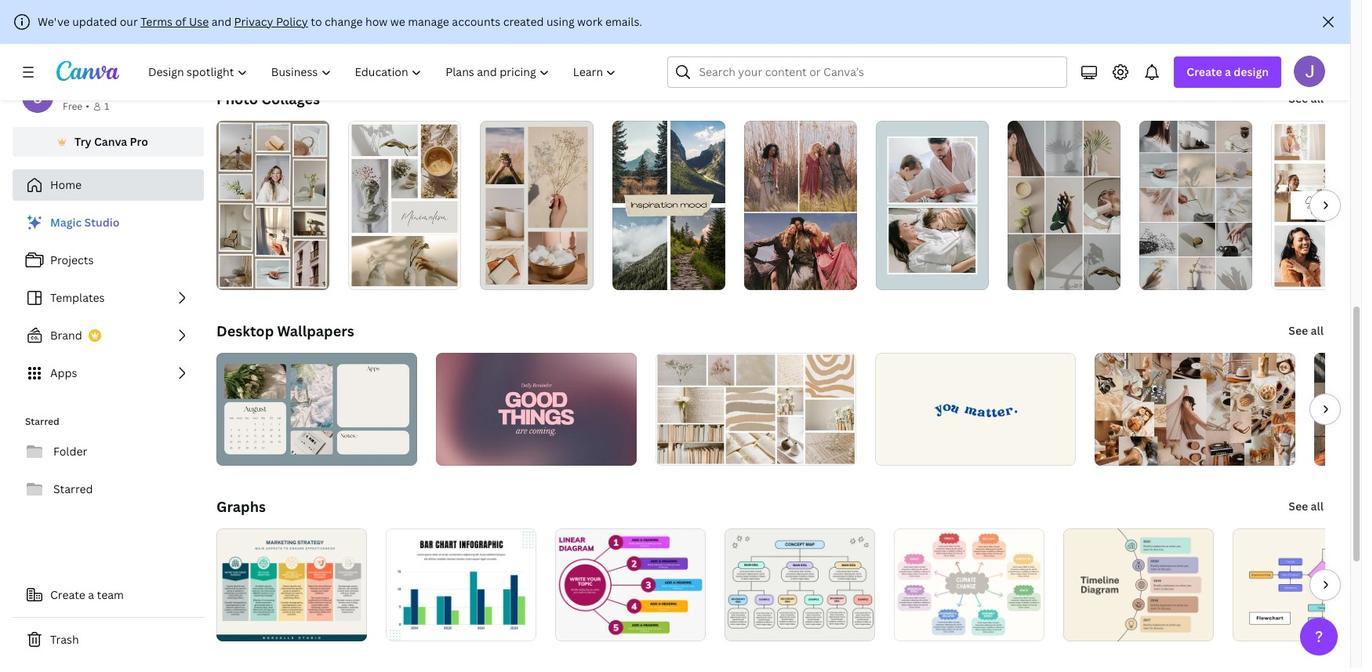 Task type: locate. For each thing, give the bounding box(es) containing it.
magic studio link
[[13, 207, 204, 238]]

2 vertical spatial all
[[1311, 499, 1324, 514]]

a left design
[[1225, 64, 1232, 79]]

pro
[[130, 134, 148, 149]]

1 vertical spatial starred
[[53, 482, 93, 497]]

see all
[[1289, 91, 1324, 106], [1289, 323, 1324, 338], [1289, 499, 1324, 514]]

1 horizontal spatial a
[[1225, 64, 1232, 79]]

0 vertical spatial see all
[[1289, 91, 1324, 106]]

home
[[50, 177, 82, 192]]

see all link for wallpapers
[[1288, 315, 1326, 347]]

folder
[[53, 444, 87, 459]]

2 all from the top
[[1311, 323, 1324, 338]]

2 see from the top
[[1289, 323, 1309, 338]]

starred down the folder
[[53, 482, 93, 497]]

try
[[75, 134, 91, 149]]

and
[[212, 14, 232, 29]]

folder link
[[13, 436, 204, 468]]

1 see from the top
[[1289, 91, 1309, 106]]

create
[[1187, 64, 1223, 79], [50, 588, 85, 602]]

photo collages link
[[217, 89, 320, 108]]

1 vertical spatial see all
[[1289, 323, 1324, 338]]

magic
[[50, 215, 82, 230]]

0 horizontal spatial create
[[50, 588, 85, 602]]

projects
[[50, 253, 94, 267]]

policy
[[276, 14, 308, 29]]

starred up the folder
[[25, 415, 59, 428]]

create a team
[[50, 588, 124, 602]]

trash link
[[13, 624, 204, 656]]

1 vertical spatial see
[[1289, 323, 1309, 338]]

projects link
[[13, 245, 204, 276]]

3 see all link from the top
[[1288, 491, 1326, 522]]

0 vertical spatial create
[[1187, 64, 1223, 79]]

desktop
[[217, 322, 274, 340]]

folder button
[[13, 436, 204, 468]]

1 see all link from the top
[[1288, 83, 1326, 115]]

2 see all from the top
[[1289, 323, 1324, 338]]

updated
[[72, 14, 117, 29]]

emails.
[[606, 14, 642, 29]]

see
[[1289, 91, 1309, 106], [1289, 323, 1309, 338], [1289, 499, 1309, 514]]

manage
[[408, 14, 449, 29]]

see all link
[[1288, 83, 1326, 115], [1288, 315, 1326, 347], [1288, 491, 1326, 522]]

starred
[[25, 415, 59, 428], [53, 482, 93, 497]]

desktop wallpapers
[[217, 322, 354, 340]]

0 vertical spatial all
[[1311, 91, 1324, 106]]

1 vertical spatial create
[[50, 588, 85, 602]]

a inside dropdown button
[[1225, 64, 1232, 79]]

starred link
[[13, 474, 204, 505]]

a for design
[[1225, 64, 1232, 79]]

a
[[1225, 64, 1232, 79], [88, 588, 94, 602]]

None search field
[[668, 56, 1068, 88]]

we've updated our terms of use and privacy policy to change how we manage accounts created using work emails.
[[38, 14, 642, 29]]

1 vertical spatial all
[[1311, 323, 1324, 338]]

graphs
[[217, 497, 266, 516]]

create left design
[[1187, 64, 1223, 79]]

2 vertical spatial see all
[[1289, 499, 1324, 514]]

2 vertical spatial see
[[1289, 499, 1309, 514]]

starred inside button
[[53, 482, 93, 497]]

change
[[325, 14, 363, 29]]

privacy policy link
[[234, 14, 308, 29]]

2 see all link from the top
[[1288, 315, 1326, 347]]

1 vertical spatial see all link
[[1288, 315, 1326, 347]]

2 vertical spatial see all link
[[1288, 491, 1326, 522]]

create a design
[[1187, 64, 1269, 79]]

create inside create a design dropdown button
[[1187, 64, 1223, 79]]

0 horizontal spatial a
[[88, 588, 94, 602]]

see for collages
[[1289, 91, 1309, 106]]

0 vertical spatial see
[[1289, 91, 1309, 106]]

all
[[1311, 91, 1324, 106], [1311, 323, 1324, 338], [1311, 499, 1324, 514]]

create a design button
[[1175, 56, 1282, 88]]

create inside create a team button
[[50, 588, 85, 602]]

1 see all from the top
[[1289, 91, 1324, 106]]

create left team
[[50, 588, 85, 602]]

0 vertical spatial see all link
[[1288, 83, 1326, 115]]

collages
[[261, 89, 320, 108]]

trash
[[50, 632, 79, 647]]

accounts
[[452, 14, 501, 29]]

0 vertical spatial a
[[1225, 64, 1232, 79]]

a left team
[[88, 588, 94, 602]]

a inside button
[[88, 588, 94, 602]]

create for create a team
[[50, 588, 85, 602]]

studio
[[84, 215, 120, 230]]

1 horizontal spatial create
[[1187, 64, 1223, 79]]

canva
[[94, 134, 127, 149]]

1 all from the top
[[1311, 91, 1324, 106]]

free •
[[63, 100, 89, 113]]

1 vertical spatial a
[[88, 588, 94, 602]]

to
[[311, 14, 322, 29]]

starred button
[[13, 474, 204, 505]]

list
[[13, 207, 204, 389]]



Task type: vqa. For each thing, say whether or not it's contained in the screenshot.
Starred
yes



Task type: describe. For each thing, give the bounding box(es) containing it.
design
[[1234, 64, 1269, 79]]

list containing magic studio
[[13, 207, 204, 389]]

templates link
[[13, 282, 204, 314]]

apps link
[[13, 358, 204, 389]]

top level navigation element
[[138, 56, 630, 88]]

3 see all from the top
[[1289, 499, 1324, 514]]

our
[[120, 14, 138, 29]]

created
[[503, 14, 544, 29]]

all for wallpapers
[[1311, 323, 1324, 338]]

all for collages
[[1311, 91, 1324, 106]]

we've
[[38, 14, 70, 29]]

0 vertical spatial starred
[[25, 415, 59, 428]]

jacob simon image
[[1294, 56, 1326, 87]]

3 all from the top
[[1311, 499, 1324, 514]]

desktop wallpapers link
[[217, 322, 354, 340]]

personal
[[63, 82, 109, 97]]

how
[[366, 14, 388, 29]]

free
[[63, 100, 83, 113]]

privacy
[[234, 14, 273, 29]]

try canva pro
[[75, 134, 148, 149]]

work
[[577, 14, 603, 29]]

see for wallpapers
[[1289, 323, 1309, 338]]

photo collages
[[217, 89, 320, 108]]

we
[[390, 14, 405, 29]]

terms of use link
[[141, 14, 209, 29]]

3 see from the top
[[1289, 499, 1309, 514]]

see all for wallpapers
[[1289, 323, 1324, 338]]

graphs link
[[217, 497, 266, 516]]

use
[[189, 14, 209, 29]]

a for team
[[88, 588, 94, 602]]

see all link for collages
[[1288, 83, 1326, 115]]

create a team button
[[13, 580, 204, 611]]

magic studio
[[50, 215, 120, 230]]

brand link
[[13, 320, 204, 351]]

photo
[[217, 89, 258, 108]]

home link
[[13, 169, 204, 201]]

try canva pro button
[[13, 127, 204, 157]]

templates
[[50, 290, 105, 305]]

brand
[[50, 328, 82, 343]]

terms
[[141, 14, 173, 29]]

1
[[104, 100, 109, 113]]

apps
[[50, 366, 77, 380]]

create for create a design
[[1187, 64, 1223, 79]]

•
[[86, 100, 89, 113]]

wallpapers
[[277, 322, 354, 340]]

of
[[175, 14, 186, 29]]

team
[[97, 588, 124, 602]]

using
[[547, 14, 575, 29]]

see all for collages
[[1289, 91, 1324, 106]]

Search search field
[[699, 57, 1037, 87]]



